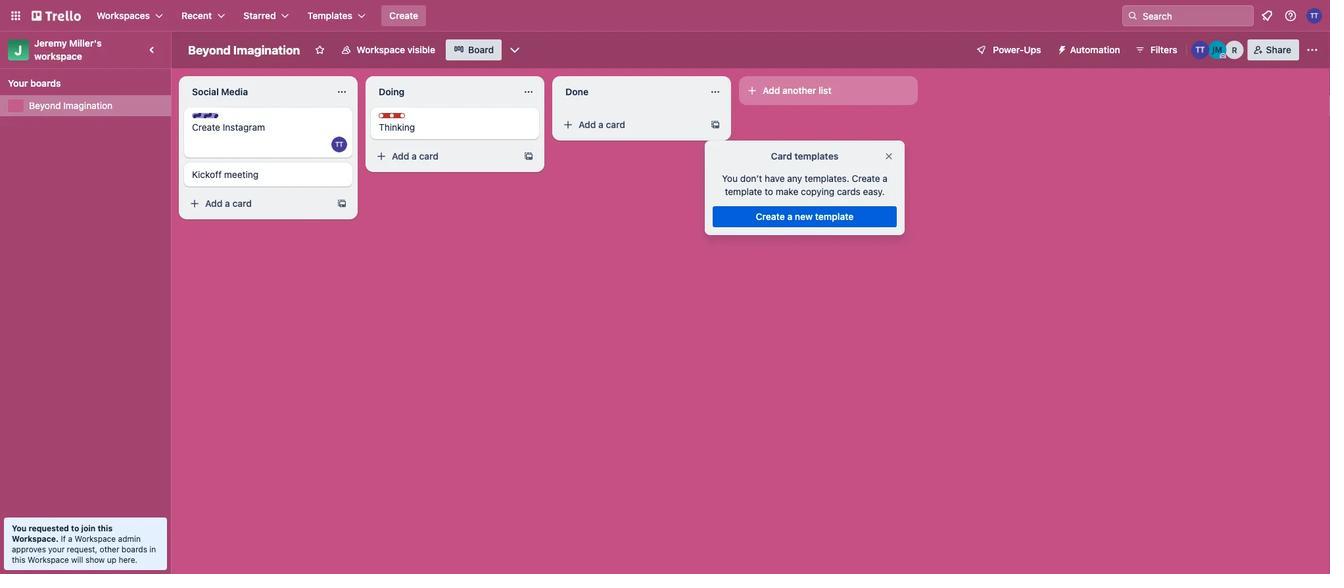 Task type: locate. For each thing, give the bounding box(es) containing it.
make
[[776, 186, 798, 197]]

beyond
[[188, 43, 231, 57], [29, 100, 61, 111]]

0 horizontal spatial terry turtle (terryturtle) image
[[331, 137, 347, 153]]

add down the kickoff
[[205, 198, 223, 209]]

1 horizontal spatial boards
[[122, 545, 147, 554]]

boards right "your"
[[30, 78, 61, 89]]

create from template… image
[[710, 120, 721, 130], [523, 151, 534, 162], [337, 199, 347, 209]]

beyond imagination
[[188, 43, 300, 57], [29, 100, 113, 111]]

1 horizontal spatial beyond imagination
[[188, 43, 300, 57]]

0 horizontal spatial boards
[[30, 78, 61, 89]]

1 horizontal spatial template
[[815, 211, 854, 222]]

1 vertical spatial template
[[815, 211, 854, 222]]

workspace left visible
[[357, 44, 405, 55]]

card
[[606, 119, 625, 130], [419, 151, 439, 162], [232, 198, 252, 209]]

this right join
[[98, 524, 113, 533]]

0 vertical spatial you
[[722, 173, 738, 184]]

1 horizontal spatial workspace
[[75, 535, 116, 544]]

board
[[468, 44, 494, 55]]

0 vertical spatial add a card button
[[558, 114, 705, 135]]

1 vertical spatial add a card button
[[371, 146, 518, 167]]

template down don't
[[725, 186, 762, 197]]

cards
[[837, 186, 861, 197]]

if a workspace admin approves your request, other boards in this workspace will show up here.
[[12, 535, 156, 565]]

1 vertical spatial to
[[71, 524, 79, 533]]

you requested to join this workspace.
[[12, 524, 113, 544]]

create instagram
[[192, 122, 265, 133]]

1 horizontal spatial you
[[722, 173, 738, 184]]

add a card button
[[558, 114, 705, 135], [371, 146, 518, 167], [184, 193, 331, 214]]

miller's
[[69, 38, 102, 49]]

template down the cards
[[815, 211, 854, 222]]

create from template… image for done
[[710, 120, 721, 130]]

to
[[765, 186, 773, 197], [71, 524, 79, 533]]

0 horizontal spatial you
[[12, 524, 27, 533]]

1 vertical spatial card
[[419, 151, 439, 162]]

add a card button for done
[[558, 114, 705, 135]]

2 horizontal spatial card
[[606, 119, 625, 130]]

1 horizontal spatial add a card
[[392, 151, 439, 162]]

card down meeting
[[232, 198, 252, 209]]

0 horizontal spatial beyond imagination
[[29, 100, 113, 111]]

2 vertical spatial add a card button
[[184, 193, 331, 214]]

add a card down done
[[579, 119, 625, 130]]

any
[[787, 173, 802, 184]]

create up easy.
[[852, 173, 880, 184]]

add a card down 'kickoff meeting'
[[205, 198, 252, 209]]

terry turtle (terryturtle) image
[[1307, 8, 1322, 24]]

add a card for social media
[[205, 198, 252, 209]]

1 horizontal spatial to
[[765, 186, 773, 197]]

starred button
[[236, 5, 297, 26]]

0 horizontal spatial create from template… image
[[337, 199, 347, 209]]

beyond down recent dropdown button
[[188, 43, 231, 57]]

1 vertical spatial create from template… image
[[523, 151, 534, 162]]

2 horizontal spatial workspace
[[357, 44, 405, 55]]

you
[[722, 173, 738, 184], [12, 524, 27, 533]]

a inside if a workspace admin approves your request, other boards in this workspace will show up here.
[[68, 535, 72, 544]]

create from template… image for social media
[[337, 199, 347, 209]]

2 vertical spatial add a card
[[205, 198, 252, 209]]

0 vertical spatial beyond
[[188, 43, 231, 57]]

a right if
[[68, 535, 72, 544]]

1 vertical spatial beyond imagination
[[29, 100, 113, 111]]

2 vertical spatial workspace
[[28, 556, 69, 565]]

1 horizontal spatial this
[[98, 524, 113, 533]]

1 horizontal spatial card
[[419, 151, 439, 162]]

0 horizontal spatial card
[[232, 198, 252, 209]]

1 vertical spatial this
[[12, 556, 25, 565]]

add down done
[[579, 119, 596, 130]]

power-ups
[[993, 44, 1041, 55]]

a up easy.
[[883, 173, 888, 184]]

boards inside 'element'
[[30, 78, 61, 89]]

a left new
[[787, 211, 792, 222]]

beyond imagination down your boards with 1 items 'element'
[[29, 100, 113, 111]]

0 vertical spatial workspace
[[357, 44, 405, 55]]

a inside button
[[787, 211, 792, 222]]

0 vertical spatial add a card
[[579, 119, 625, 130]]

add a card button down done text field
[[558, 114, 705, 135]]

create inside "primary" element
[[389, 10, 418, 21]]

up
[[107, 556, 116, 565]]

you up 'workspace.'
[[12, 524, 27, 533]]

r button
[[1225, 41, 1244, 59]]

you inside you requested to join this workspace.
[[12, 524, 27, 533]]

to left join
[[71, 524, 79, 533]]

to down have
[[765, 186, 773, 197]]

create a new template button
[[713, 206, 897, 228]]

visible
[[407, 44, 435, 55]]

0 horizontal spatial template
[[725, 186, 762, 197]]

new
[[795, 211, 813, 222]]

add a card
[[579, 119, 625, 130], [392, 151, 439, 162], [205, 198, 252, 209]]

imagination down starred popup button
[[233, 43, 300, 57]]

Social Media text field
[[184, 82, 329, 103]]

0 vertical spatial card
[[606, 119, 625, 130]]

create
[[389, 10, 418, 21], [192, 122, 220, 133], [852, 173, 880, 184], [756, 211, 785, 222]]

1 horizontal spatial add a card button
[[371, 146, 518, 167]]

0 horizontal spatial this
[[12, 556, 25, 565]]

template
[[725, 186, 762, 197], [815, 211, 854, 222]]

primary element
[[0, 0, 1330, 32]]

0 horizontal spatial add a card
[[205, 198, 252, 209]]

add a card button down thinking link
[[371, 146, 518, 167]]

add a card for done
[[579, 119, 625, 130]]

board link
[[446, 39, 502, 60]]

0 horizontal spatial to
[[71, 524, 79, 533]]

0 vertical spatial beyond imagination
[[188, 43, 300, 57]]

you for you don't have any templates. create a template to make copying cards easy.
[[722, 173, 738, 184]]

1 vertical spatial workspace
[[75, 535, 116, 544]]

terry turtle (terryturtle) image
[[1191, 41, 1210, 59], [331, 137, 347, 153]]

create for create
[[389, 10, 418, 21]]

thinking
[[379, 122, 415, 133]]

add a card down thinking
[[392, 151, 439, 162]]

doing
[[379, 86, 405, 97]]

boards inside if a workspace admin approves your request, other boards in this workspace will show up here.
[[122, 545, 147, 554]]

0 horizontal spatial beyond
[[29, 100, 61, 111]]

card for done
[[606, 119, 625, 130]]

1 horizontal spatial create from template… image
[[523, 151, 534, 162]]

add a card button for social media
[[184, 193, 331, 214]]

templates button
[[300, 5, 374, 26]]

beyond inside text field
[[188, 43, 231, 57]]

workspaces button
[[89, 5, 171, 26]]

other
[[100, 545, 119, 554]]

add down thinking
[[392, 151, 409, 162]]

0 vertical spatial terry turtle (terryturtle) image
[[1191, 41, 1210, 59]]

templates
[[308, 10, 352, 21]]

0 vertical spatial to
[[765, 186, 773, 197]]

done
[[565, 86, 589, 97]]

create down the social
[[192, 122, 220, 133]]

a
[[598, 119, 604, 130], [412, 151, 417, 162], [883, 173, 888, 184], [225, 198, 230, 209], [787, 211, 792, 222], [68, 535, 72, 544]]

card down thinking link
[[419, 151, 439, 162]]

Board name text field
[[181, 39, 307, 60]]

search image
[[1128, 11, 1138, 21]]

your
[[8, 78, 28, 89]]

request,
[[67, 545, 97, 554]]

this
[[98, 524, 113, 533], [12, 556, 25, 565]]

beyond down your boards
[[29, 100, 61, 111]]

add a card button for doing
[[371, 146, 518, 167]]

add left another at the top right of page
[[763, 85, 780, 96]]

another
[[783, 85, 816, 96]]

2 horizontal spatial add a card button
[[558, 114, 705, 135]]

boards down the admin
[[122, 545, 147, 554]]

2 vertical spatial card
[[232, 198, 252, 209]]

list
[[819, 85, 832, 96]]

2 horizontal spatial create from template… image
[[710, 120, 721, 130]]

1 vertical spatial add a card
[[392, 151, 439, 162]]

media
[[221, 86, 248, 97]]

you inside you don't have any templates. create a template to make copying cards easy.
[[722, 173, 738, 184]]

beyond imagination inside text field
[[188, 43, 300, 57]]

create up workspace visible
[[389, 10, 418, 21]]

workspace down join
[[75, 535, 116, 544]]

0 vertical spatial template
[[725, 186, 762, 197]]

1 horizontal spatial imagination
[[233, 43, 300, 57]]

add a card button down "kickoff meeting" link
[[184, 193, 331, 214]]

create down make
[[756, 211, 785, 222]]

power-ups button
[[967, 39, 1049, 60]]

will
[[71, 556, 83, 565]]

r
[[1232, 45, 1237, 55]]

this down 'approves'
[[12, 556, 25, 565]]

to inside you don't have any templates. create a template to make copying cards easy.
[[765, 186, 773, 197]]

boards
[[30, 78, 61, 89], [122, 545, 147, 554]]

a inside you don't have any templates. create a template to make copying cards easy.
[[883, 173, 888, 184]]

copying
[[801, 186, 835, 197]]

this member is an admin of this board. image
[[1220, 53, 1226, 59]]

add for done
[[579, 119, 596, 130]]

imagination
[[233, 43, 300, 57], [63, 100, 113, 111]]

workspace
[[357, 44, 405, 55], [75, 535, 116, 544], [28, 556, 69, 565]]

add
[[763, 85, 780, 96], [579, 119, 596, 130], [392, 151, 409, 162], [205, 198, 223, 209]]

2 vertical spatial create from template… image
[[337, 199, 347, 209]]

thinking link
[[379, 121, 531, 134]]

filters
[[1151, 44, 1177, 55]]

1 horizontal spatial beyond
[[188, 43, 231, 57]]

0 vertical spatial imagination
[[233, 43, 300, 57]]

0 vertical spatial boards
[[30, 78, 61, 89]]

1 vertical spatial beyond
[[29, 100, 61, 111]]

create button
[[381, 5, 426, 26]]

1 vertical spatial boards
[[122, 545, 147, 554]]

card down done text field
[[606, 119, 625, 130]]

thoughts button
[[379, 113, 428, 123]]

recent
[[182, 10, 212, 21]]

beyond imagination down the starred
[[188, 43, 300, 57]]

1 vertical spatial imagination
[[63, 100, 113, 111]]

2 horizontal spatial add a card
[[579, 119, 625, 130]]

your
[[48, 545, 65, 554]]

workspaces
[[97, 10, 150, 21]]

requested
[[29, 524, 69, 533]]

0 vertical spatial create from template… image
[[710, 120, 721, 130]]

0 horizontal spatial add a card button
[[184, 193, 331, 214]]

workspace navigation collapse icon image
[[143, 41, 162, 59]]

jeremy miller (jeremymiller198) image
[[1208, 41, 1227, 59]]

you left don't
[[722, 173, 738, 184]]

0 vertical spatial this
[[98, 524, 113, 533]]

workspace down your
[[28, 556, 69, 565]]

0 horizontal spatial imagination
[[63, 100, 113, 111]]

1 vertical spatial you
[[12, 524, 27, 533]]

imagination down your boards with 1 items 'element'
[[63, 100, 113, 111]]



Task type: vqa. For each thing, say whether or not it's contained in the screenshot.
the middle Workspace
yes



Task type: describe. For each thing, give the bounding box(es) containing it.
thoughts
[[392, 114, 428, 123]]

add for doing
[[392, 151, 409, 162]]

sm image
[[1052, 39, 1070, 58]]

add inside add another list button
[[763, 85, 780, 96]]

1 vertical spatial terry turtle (terryturtle) image
[[331, 137, 347, 153]]

Doing text field
[[371, 82, 516, 103]]

thoughts thinking
[[379, 114, 428, 133]]

add for social media
[[205, 198, 223, 209]]

imagination inside text field
[[233, 43, 300, 57]]

0 horizontal spatial workspace
[[28, 556, 69, 565]]

automation
[[1070, 44, 1120, 55]]

workspace visible button
[[333, 39, 443, 60]]

social
[[192, 86, 219, 97]]

show menu image
[[1306, 43, 1319, 57]]

create instagram link
[[192, 121, 345, 134]]

filters button
[[1131, 39, 1181, 60]]

template inside button
[[815, 211, 854, 222]]

power-
[[993, 44, 1024, 55]]

add a card for doing
[[392, 151, 439, 162]]

create from template… image for doing
[[523, 151, 534, 162]]

you for you requested to join this workspace.
[[12, 524, 27, 533]]

approves
[[12, 545, 46, 554]]

add another list button
[[739, 76, 918, 105]]

workspace visible
[[357, 44, 435, 55]]

card templates
[[771, 151, 839, 162]]

you don't have any templates. create a template to make copying cards easy.
[[722, 173, 888, 197]]

share
[[1266, 44, 1291, 55]]

to inside you requested to join this workspace.
[[71, 524, 79, 533]]

automation button
[[1052, 39, 1128, 60]]

social media
[[192, 86, 248, 97]]

create a new template
[[756, 211, 854, 222]]

have
[[765, 173, 785, 184]]

don't
[[740, 173, 762, 184]]

a down thinking
[[412, 151, 417, 162]]

jeremy miller's workspace
[[34, 38, 104, 62]]

join
[[81, 524, 96, 533]]

your boards with 1 items element
[[8, 76, 156, 91]]

in
[[150, 545, 156, 554]]

card for social media
[[232, 198, 252, 209]]

this inside if a workspace admin approves your request, other boards in this workspace will show up here.
[[12, 556, 25, 565]]

star or unstar board image
[[315, 45, 325, 55]]

starred
[[243, 10, 276, 21]]

workspace
[[34, 51, 82, 62]]

back to home image
[[32, 5, 81, 26]]

a down 'kickoff meeting'
[[225, 198, 230, 209]]

workspace.
[[12, 535, 59, 544]]

meeting
[[224, 169, 259, 180]]

share button
[[1248, 39, 1299, 60]]

0 notifications image
[[1259, 8, 1275, 24]]

j
[[15, 42, 22, 58]]

rubyanndersson (rubyanndersson) image
[[1225, 41, 1244, 59]]

close popover image
[[884, 151, 894, 162]]

here.
[[119, 556, 138, 565]]

easy.
[[863, 186, 885, 197]]

if
[[61, 535, 66, 544]]

add another list
[[763, 85, 832, 96]]

jeremy
[[34, 38, 67, 49]]

this inside you requested to join this workspace.
[[98, 524, 113, 533]]

kickoff meeting link
[[192, 168, 345, 181]]

admin
[[118, 535, 141, 544]]

Done text field
[[558, 82, 702, 103]]

your boards
[[8, 78, 61, 89]]

templates
[[795, 151, 839, 162]]

workspace inside button
[[357, 44, 405, 55]]

beyond imagination link
[[29, 99, 163, 112]]

instagram
[[223, 122, 265, 133]]

create inside you don't have any templates. create a template to make copying cards easy.
[[852, 173, 880, 184]]

card
[[771, 151, 792, 162]]

template inside you don't have any templates. create a template to make copying cards easy.
[[725, 186, 762, 197]]

create for create a new template
[[756, 211, 785, 222]]

Search field
[[1138, 6, 1253, 26]]

customize views image
[[508, 43, 522, 57]]

card for doing
[[419, 151, 439, 162]]

kickoff
[[192, 169, 222, 180]]

kickoff meeting
[[192, 169, 259, 180]]

1 horizontal spatial terry turtle (terryturtle) image
[[1191, 41, 1210, 59]]

open information menu image
[[1284, 9, 1297, 22]]

show
[[85, 556, 105, 565]]

a down done text field
[[598, 119, 604, 130]]

templates.
[[805, 173, 849, 184]]

create for create instagram
[[192, 122, 220, 133]]

recent button
[[174, 5, 233, 26]]

ups
[[1024, 44, 1041, 55]]



